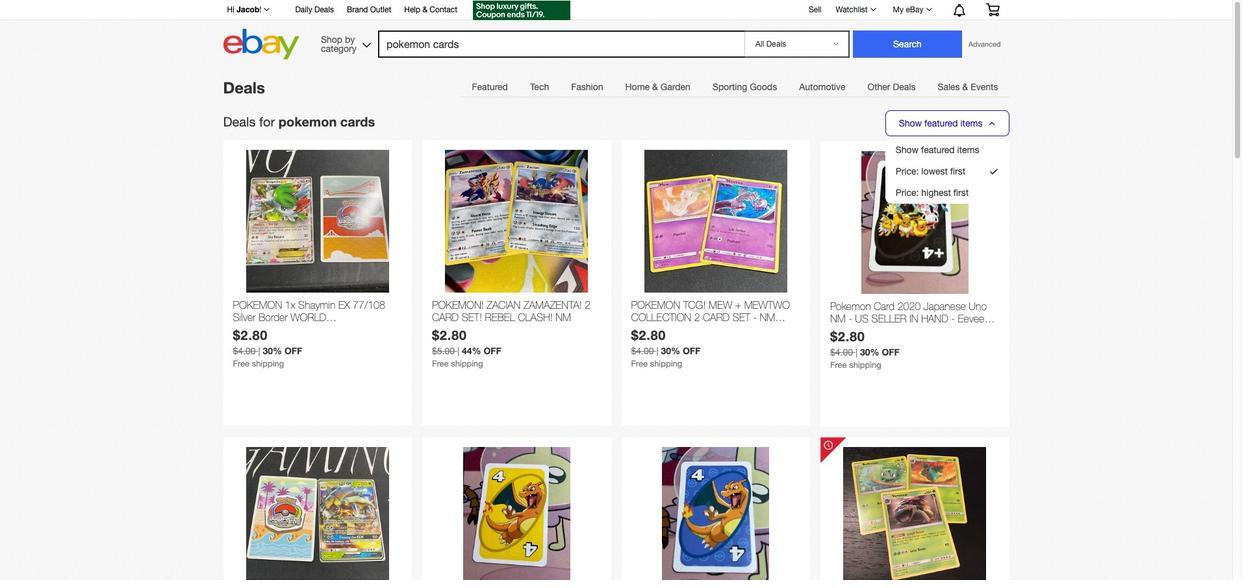 Task type: locate. For each thing, give the bounding box(es) containing it.
0 horizontal spatial &
[[423, 5, 427, 14]]

featured for show featured items link
[[921, 145, 955, 155]]

2 price: from the top
[[896, 188, 919, 198]]

$2.80 $4.00 | 30% off free shipping for border
[[233, 328, 302, 369]]

$4.00 for pokemon 1x shaymin ex 77/108 silver border world championships card nm
[[233, 346, 256, 357]]

other
[[868, 82, 890, 92]]

1 horizontal spatial pokemon
[[631, 299, 680, 311]]

pokemon
[[278, 114, 337, 129]]

shipping down eeveelutions
[[849, 361, 881, 370]]

featured for the show featured items popup button at the top right of page
[[924, 118, 958, 129]]

2 horizontal spatial &
[[962, 82, 968, 92]]

tab list
[[461, 73, 1009, 100]]

pokemon for silver
[[233, 299, 282, 311]]

1 horizontal spatial $2.80 $4.00 | 30% off free shipping
[[631, 328, 701, 369]]

1 horizontal spatial &
[[652, 82, 658, 92]]

shipping down cards
[[650, 359, 682, 369]]

& for events
[[962, 82, 968, 92]]

shipping for pokemon card 2020 japanese uno nm - us seller in hand - eevee eeveelutions
[[849, 361, 881, 370]]

1 vertical spatial featured
[[921, 145, 955, 155]]

30% for -
[[860, 347, 879, 358]]

show featured items for show featured items link
[[896, 145, 979, 155]]

1 vertical spatial first
[[954, 188, 969, 198]]

2 down tcg! at the bottom right of page
[[694, 312, 700, 324]]

japanese
[[924, 301, 966, 312]]

0 horizontal spatial 30%
[[263, 346, 282, 357]]

0 horizontal spatial 2
[[585, 299, 591, 311]]

pokemon up silver
[[233, 299, 282, 311]]

| down championships
[[258, 346, 260, 357]]

0 horizontal spatial card
[[315, 324, 342, 336]]

2 inside pokemon! zacian zamazenta! 2 card set! rebel clash! nm $2.80 $5.00 | 44% off free shipping
[[585, 299, 591, 311]]

first right highest
[[954, 188, 969, 198]]

cards
[[631, 324, 664, 336]]

free down cards
[[631, 359, 648, 369]]

1 horizontal spatial card
[[432, 312, 459, 324]]

show featured items inside popup button
[[899, 118, 983, 129]]

items inside popup button
[[960, 118, 983, 129]]

featured inside popup button
[[924, 118, 958, 129]]

show inside menu
[[896, 145, 919, 155]]

$2.80 down us
[[830, 329, 865, 344]]

- down japanese
[[951, 313, 955, 325]]

featured up lowest
[[921, 145, 955, 155]]

free
[[233, 359, 249, 369], [432, 359, 449, 369], [631, 359, 648, 369], [830, 361, 847, 370]]

card down mew
[[703, 312, 730, 324]]

nm inside pokemon 1x shaymin ex 77/108 silver border world championships card nm
[[345, 324, 360, 336]]

$2.80 $4.00 | 30% off free shipping down us
[[830, 329, 900, 370]]

- left us
[[849, 313, 852, 325]]

free for pokemon card 2020 japanese uno nm - us seller in hand - eevee eeveelutions
[[830, 361, 847, 370]]

show featured items up show featured items link
[[899, 118, 983, 129]]

first
[[950, 166, 965, 177], [954, 188, 969, 198]]

off down the seller
[[882, 347, 900, 358]]

77/108
[[353, 299, 385, 311]]

my ebay
[[893, 5, 923, 14]]

menu bar
[[461, 73, 1009, 100]]

$2.80 $4.00 | 30% off free shipping for 2
[[631, 328, 701, 369]]

$4.00 down silver
[[233, 346, 256, 357]]

off down championships
[[284, 346, 302, 357]]

watchlist
[[836, 5, 868, 14]]

0 horizontal spatial $4.00
[[233, 346, 256, 357]]

uno
[[969, 301, 987, 312]]

1 vertical spatial show
[[896, 145, 919, 155]]

watchlist link
[[829, 2, 882, 18]]

2
[[585, 299, 591, 311], [694, 312, 700, 324]]

show featured items button
[[885, 110, 1009, 136]]

off for silver
[[284, 346, 302, 357]]

highest
[[921, 188, 951, 198]]

nm
[[556, 312, 571, 324], [760, 312, 775, 324], [830, 313, 846, 325], [345, 324, 360, 336]]

& right sales
[[962, 82, 968, 92]]

menu
[[886, 140, 1009, 203]]

price: left highest
[[896, 188, 919, 198]]

!
[[259, 5, 261, 14]]

& for garden
[[652, 82, 658, 92]]

& right help on the top
[[423, 5, 427, 14]]

| down eeveelutions
[[856, 348, 858, 358]]

- right set
[[753, 312, 757, 324]]

featured up show featured items link
[[924, 118, 958, 129]]

0 vertical spatial items
[[960, 118, 983, 129]]

1 horizontal spatial 2
[[694, 312, 700, 324]]

deals right daily
[[314, 5, 334, 14]]

off
[[284, 346, 302, 357], [484, 346, 501, 357], [683, 346, 701, 357], [882, 347, 900, 358]]

0 vertical spatial featured
[[924, 118, 958, 129]]

free for pokemon 1x shaymin ex 77/108 silver border world championships card nm
[[233, 359, 249, 369]]

| down cards
[[656, 346, 658, 357]]

1 horizontal spatial 30%
[[661, 346, 680, 357]]

shipping down championships
[[252, 359, 284, 369]]

44%
[[462, 346, 481, 357]]

fashion link
[[560, 74, 614, 100]]

30% down eeveelutions
[[860, 347, 879, 358]]

0 horizontal spatial -
[[753, 312, 757, 324]]

$2.80 $4.00 | 30% off free shipping
[[233, 328, 302, 369], [631, 328, 701, 369], [830, 329, 900, 370]]

free down eeveelutions
[[830, 361, 847, 370]]

show featured items link
[[896, 145, 979, 155]]

sales & events
[[938, 82, 998, 92]]

1 vertical spatial price:
[[896, 188, 919, 198]]

account navigation
[[220, 0, 1009, 22]]

show for the show featured items popup button at the top right of page
[[899, 118, 922, 129]]

0 vertical spatial show featured items
[[899, 118, 983, 129]]

30% down championships
[[263, 346, 282, 357]]

brand outlet
[[347, 5, 391, 14]]

automotive
[[799, 82, 845, 92]]

0 horizontal spatial pokemon
[[233, 299, 282, 311]]

show up show featured items link
[[899, 118, 922, 129]]

nm down mewtwo
[[760, 312, 775, 324]]

$4.00
[[233, 346, 256, 357], [631, 346, 654, 357], [830, 348, 853, 358]]

show inside the show featured items popup button
[[899, 118, 922, 129]]

advanced
[[969, 40, 1001, 48]]

shipping
[[252, 359, 284, 369], [451, 359, 483, 369], [650, 359, 682, 369], [849, 361, 881, 370]]

brand outlet link
[[347, 3, 391, 18]]

eevee
[[958, 313, 984, 325]]

for
[[259, 114, 275, 129]]

items for the show featured items popup button at the top right of page
[[960, 118, 983, 129]]

free down $5.00
[[432, 359, 449, 369]]

zamazenta!
[[524, 299, 582, 311]]

in
[[910, 313, 918, 325]]

& inside account navigation
[[423, 5, 427, 14]]

price: lowest first link
[[896, 166, 965, 177]]

0 vertical spatial show
[[899, 118, 922, 129]]

border
[[259, 312, 288, 324]]

off right '44%'
[[484, 346, 501, 357]]

None submit
[[853, 31, 962, 58]]

price:
[[896, 166, 919, 177], [896, 188, 919, 198]]

$2.80 for pokemon 1x shaymin ex 77/108 silver border world championships card nm
[[233, 328, 268, 343]]

sales
[[938, 82, 960, 92]]

nm down zamazenta!
[[556, 312, 571, 324]]

pokemon up collection
[[631, 299, 680, 311]]

1 price: from the top
[[896, 166, 919, 177]]

| for pokemon tcg! mew + mewtwo collection 2 card set - nm cards
[[656, 346, 658, 357]]

first for price: lowest first
[[950, 166, 965, 177]]

daily deals link
[[295, 3, 334, 18]]

30% down cards
[[661, 346, 680, 357]]

free inside pokemon! zacian zamazenta! 2 card set! rebel clash! nm $2.80 $5.00 | 44% off free shipping
[[432, 359, 449, 369]]

nm down pokemon
[[830, 313, 846, 325]]

30% for border
[[263, 346, 282, 357]]

& right home
[[652, 82, 658, 92]]

0 vertical spatial 2
[[585, 299, 591, 311]]

deals right other
[[893, 82, 916, 92]]

home & garden link
[[614, 74, 702, 100]]

$2.80
[[233, 328, 268, 343], [432, 328, 467, 343], [631, 328, 666, 343], [830, 329, 865, 344]]

cards
[[340, 114, 375, 129]]

2 horizontal spatial 30%
[[860, 347, 879, 358]]

nm down ex
[[345, 324, 360, 336]]

| left '44%'
[[457, 346, 459, 357]]

featured
[[472, 82, 508, 92]]

first for price: highest first
[[954, 188, 969, 198]]

shipping for pokemon tcg! mew + mewtwo collection 2 card set - nm cards
[[650, 359, 682, 369]]

sporting
[[713, 82, 747, 92]]

1 vertical spatial show featured items
[[896, 145, 979, 155]]

card
[[432, 312, 459, 324], [703, 312, 730, 324], [315, 324, 342, 336]]

price: left lowest
[[896, 166, 919, 177]]

card down pokemon!
[[432, 312, 459, 324]]

none submit inside shop by category banner
[[853, 31, 962, 58]]

$2.80 up $5.00
[[432, 328, 467, 343]]

deals
[[314, 5, 334, 14], [223, 79, 265, 97], [893, 82, 916, 92], [223, 114, 256, 129]]

&
[[423, 5, 427, 14], [652, 82, 658, 92], [962, 82, 968, 92]]

silver
[[233, 312, 256, 324]]

2 horizontal spatial card
[[703, 312, 730, 324]]

$2.80 $4.00 | 30% off free shipping down collection
[[631, 328, 701, 369]]

1 vertical spatial 2
[[694, 312, 700, 324]]

2 right zamazenta!
[[585, 299, 591, 311]]

$2.80 for pokemon tcg! mew + mewtwo collection 2 card set - nm cards
[[631, 328, 666, 343]]

card down the "world"
[[315, 324, 342, 336]]

by
[[345, 34, 355, 44]]

items down the show featured items popup button at the top right of page
[[957, 145, 979, 155]]

garden
[[660, 82, 690, 92]]

+
[[735, 299, 741, 311]]

| inside pokemon! zacian zamazenta! 2 card set! rebel clash! nm $2.80 $5.00 | 44% off free shipping
[[457, 346, 459, 357]]

$4.00 down cards
[[631, 346, 654, 357]]

show featured items up lowest
[[896, 145, 979, 155]]

world
[[291, 312, 326, 324]]

tech link
[[519, 74, 560, 100]]

2 pokemon from the left
[[631, 299, 680, 311]]

deals inside account navigation
[[314, 5, 334, 14]]

$2.80 down silver
[[233, 328, 268, 343]]

deals left for
[[223, 114, 256, 129]]

deals up for
[[223, 79, 265, 97]]

show featured items for the show featured items popup button at the top right of page
[[899, 118, 983, 129]]

your shopping cart image
[[985, 3, 1000, 16]]

first right lowest
[[950, 166, 965, 177]]

help & contact link
[[404, 3, 457, 18]]

$2.80 $4.00 | 30% off free shipping down border
[[233, 328, 302, 369]]

1 horizontal spatial $4.00
[[631, 346, 654, 357]]

off for collection
[[683, 346, 701, 357]]

0 vertical spatial price:
[[896, 166, 919, 177]]

hi jacob !
[[227, 5, 261, 14]]

shaymin
[[298, 299, 335, 311]]

mewtwo
[[744, 299, 790, 311]]

ex
[[338, 299, 350, 311]]

2 horizontal spatial $4.00
[[830, 348, 853, 358]]

goods
[[750, 82, 777, 92]]

1 pokemon from the left
[[233, 299, 282, 311]]

shipping down '44%'
[[451, 359, 483, 369]]

$4.00 down eeveelutions
[[830, 348, 853, 358]]

off down pokemon tcg! mew + mewtwo collection 2 card set - nm cards
[[683, 346, 701, 357]]

- inside pokemon tcg! mew + mewtwo collection 2 card set - nm cards
[[753, 312, 757, 324]]

fashion
[[571, 82, 603, 92]]

2 horizontal spatial -
[[951, 313, 955, 325]]

eeveelutions
[[830, 326, 884, 337]]

free down championships
[[233, 359, 249, 369]]

items down 'sales & events' in the top of the page
[[960, 118, 983, 129]]

show featured items
[[899, 118, 983, 129], [896, 145, 979, 155]]

pokemon inside pokemon 1x shaymin ex 77/108 silver border world championships card nm
[[233, 299, 282, 311]]

items
[[960, 118, 983, 129], [957, 145, 979, 155]]

shop by category banner
[[220, 0, 1009, 63]]

us
[[855, 313, 869, 325]]

0 horizontal spatial $2.80 $4.00 | 30% off free shipping
[[233, 328, 302, 369]]

set!
[[462, 312, 482, 324]]

show up price: lowest first link
[[896, 145, 919, 155]]

1 vertical spatial items
[[957, 145, 979, 155]]

| for pokemon card 2020 japanese uno nm - us seller in hand - eevee eeveelutions
[[856, 348, 858, 358]]

1x
[[285, 299, 295, 311]]

0 vertical spatial first
[[950, 166, 965, 177]]

pokemon inside pokemon tcg! mew + mewtwo collection 2 card set - nm cards
[[631, 299, 680, 311]]

2 horizontal spatial $2.80 $4.00 | 30% off free shipping
[[830, 329, 900, 370]]

deals inside deals for pokemon cards
[[223, 114, 256, 129]]

$2.80 down collection
[[631, 328, 666, 343]]



Task type: vqa. For each thing, say whether or not it's contained in the screenshot.


Task type: describe. For each thing, give the bounding box(es) containing it.
card
[[874, 301, 895, 312]]

sporting goods link
[[702, 74, 788, 100]]

items for show featured items link
[[957, 145, 979, 155]]

card inside pokemon 1x shaymin ex 77/108 silver border world championships card nm
[[315, 324, 342, 336]]

set
[[733, 312, 750, 324]]

price: highest first link
[[896, 188, 969, 198]]

card inside pokemon! zacian zamazenta! 2 card set! rebel clash! nm $2.80 $5.00 | 44% off free shipping
[[432, 312, 459, 324]]

1 horizontal spatial -
[[849, 313, 852, 325]]

other deals link
[[857, 74, 927, 100]]

| for pokemon 1x shaymin ex 77/108 silver border world championships card nm
[[258, 346, 260, 357]]

& for contact
[[423, 5, 427, 14]]

nm inside pokemon tcg! mew + mewtwo collection 2 card set - nm cards
[[760, 312, 775, 324]]

2020
[[898, 301, 921, 312]]

rebel
[[485, 312, 515, 324]]

card inside pokemon tcg! mew + mewtwo collection 2 card set - nm cards
[[703, 312, 730, 324]]

sell link
[[803, 5, 827, 14]]

nm inside pokemon! zacian zamazenta! 2 card set! rebel clash! nm $2.80 $5.00 | 44% off free shipping
[[556, 312, 571, 324]]

free for pokemon tcg! mew + mewtwo collection 2 card set - nm cards
[[631, 359, 648, 369]]

shipping inside pokemon! zacian zamazenta! 2 card set! rebel clash! nm $2.80 $5.00 | 44% off free shipping
[[451, 359, 483, 369]]

brand
[[347, 5, 368, 14]]

$2.80 for pokemon card 2020 japanese uno nm - us seller in hand - eevee eeveelutions
[[830, 329, 865, 344]]

$4.00 for pokemon tcg! mew + mewtwo collection 2 card set - nm cards
[[631, 346, 654, 357]]

price: lowest first
[[896, 166, 965, 177]]

my
[[893, 5, 904, 14]]

pokemon 1x shaymin ex 77/108 silver border world championships card nm link
[[233, 299, 402, 336]]

pokemon
[[830, 301, 871, 312]]

$2.80 inside pokemon! zacian zamazenta! 2 card set! rebel clash! nm $2.80 $5.00 | 44% off free shipping
[[432, 328, 467, 343]]

pokemon!
[[432, 299, 484, 311]]

off for nm
[[882, 347, 900, 358]]

show for show featured items link
[[896, 145, 919, 155]]

shop by category button
[[315, 29, 373, 57]]

2 inside pokemon tcg! mew + mewtwo collection 2 card set - nm cards
[[694, 312, 700, 324]]

hand
[[921, 313, 948, 325]]

home
[[625, 82, 650, 92]]

$2.80 $4.00 | 30% off free shipping for -
[[830, 329, 900, 370]]

off inside pokemon! zacian zamazenta! 2 card set! rebel clash! nm $2.80 $5.00 | 44% off free shipping
[[484, 346, 501, 357]]

nm inside pokemon card 2020 japanese uno nm - us seller in hand - eevee eeveelutions
[[830, 313, 846, 325]]

$5.00
[[432, 346, 455, 357]]

featured link
[[461, 74, 519, 100]]

deals link
[[223, 79, 265, 97]]

menu containing show featured items
[[886, 140, 1009, 203]]

daily deals
[[295, 5, 334, 14]]

get the coupon image
[[473, 1, 570, 20]]

sell
[[809, 5, 821, 14]]

price: highest first
[[896, 188, 969, 198]]

sporting goods
[[713, 82, 777, 92]]

deals inside "link"
[[893, 82, 916, 92]]

collection
[[631, 312, 691, 324]]

tab list containing featured
[[461, 73, 1009, 100]]

mew
[[709, 299, 732, 311]]

pokemon tcg! mew + mewtwo collection 2 card set - nm cards link
[[631, 299, 800, 336]]

shipping for pokemon 1x shaymin ex 77/108 silver border world championships card nm
[[252, 359, 284, 369]]

tech
[[530, 82, 549, 92]]

daily
[[295, 5, 312, 14]]

home & garden
[[625, 82, 690, 92]]

tcg!
[[683, 299, 706, 311]]

deals for pokemon cards
[[223, 114, 375, 129]]

clash!
[[518, 312, 553, 324]]

help & contact
[[404, 5, 457, 14]]

zacian
[[487, 299, 521, 311]]

pokemon for collection
[[631, 299, 680, 311]]

ebay
[[906, 5, 923, 14]]

help
[[404, 5, 420, 14]]

Search for anything text field
[[380, 32, 742, 57]]

contact
[[430, 5, 457, 14]]

jacob
[[237, 5, 259, 14]]

lowest
[[921, 166, 948, 177]]

sales & events link
[[927, 74, 1009, 100]]

advanced link
[[962, 31, 1007, 57]]

pokemon 1x shaymin ex 77/108 silver border world championships card nm
[[233, 299, 385, 336]]

championships
[[233, 324, 312, 336]]

hi
[[227, 5, 234, 14]]

price: for price: highest first
[[896, 188, 919, 198]]

pokemon card 2020 japanese uno nm - us seller in hand - eevee eeveelutions link
[[830, 301, 999, 337]]

shop by category
[[321, 34, 356, 54]]

my ebay link
[[886, 2, 938, 18]]

menu bar containing featured
[[461, 73, 1009, 100]]

seller
[[872, 313, 907, 325]]

30% for 2
[[661, 346, 680, 357]]

pokemon tcg! mew + mewtwo collection 2 card set - nm cards
[[631, 299, 790, 336]]

shop
[[321, 34, 342, 44]]

category
[[321, 43, 356, 54]]

price: for price: lowest first
[[896, 166, 919, 177]]

automotive link
[[788, 74, 857, 100]]

other deals
[[868, 82, 916, 92]]

$4.00 for pokemon card 2020 japanese uno nm - us seller in hand - eevee eeveelutions
[[830, 348, 853, 358]]

pokemon! zacian zamazenta! 2 card set! rebel clash! nm link
[[432, 299, 601, 328]]

events
[[971, 82, 998, 92]]

pokemon! zacian zamazenta! 2 card set! rebel clash! nm $2.80 $5.00 | 44% off free shipping
[[432, 299, 591, 369]]



